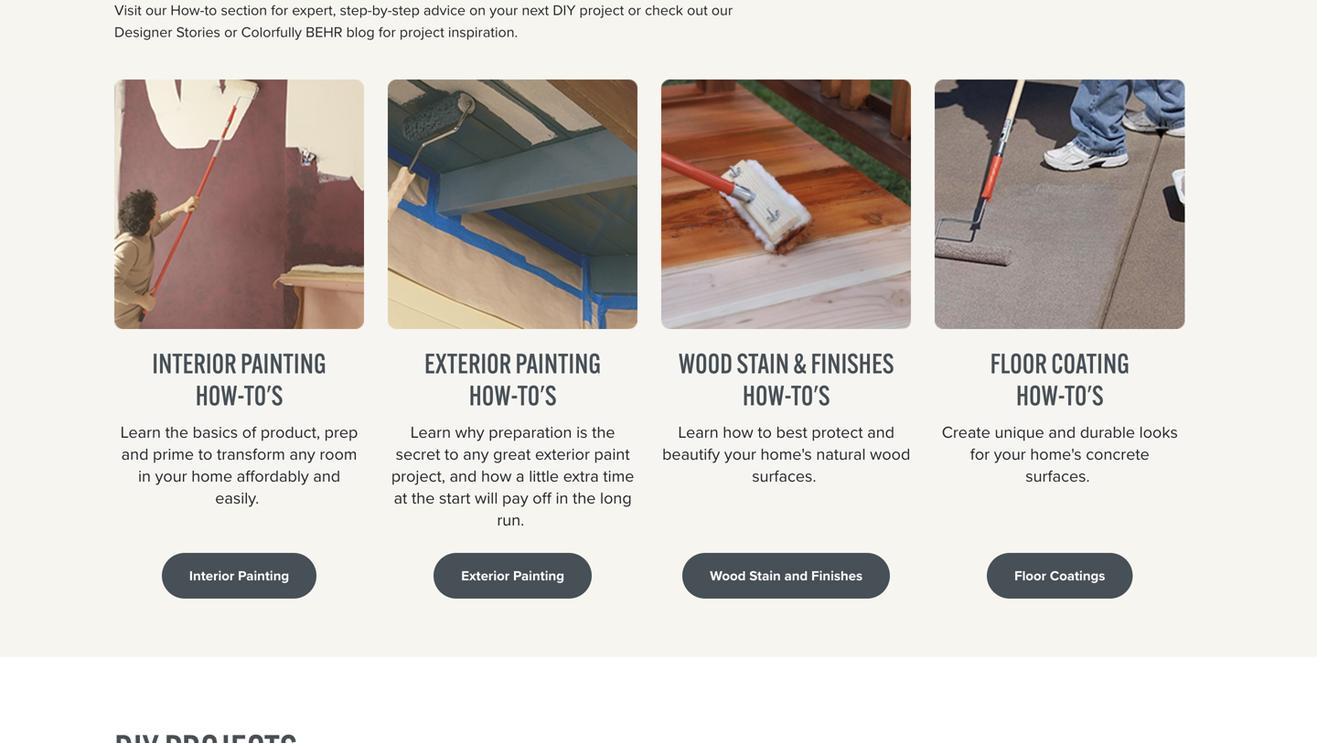 Task type: locate. For each thing, give the bounding box(es) containing it.
out
[[687, 0, 708, 21]]

how- for interior
[[195, 378, 244, 413]]

how- up why in the bottom left of the page
[[469, 378, 517, 413]]

0 horizontal spatial learn
[[120, 421, 161, 445]]

0 horizontal spatial our
[[145, 0, 167, 21]]

surfaces.
[[752, 464, 816, 489], [1026, 464, 1090, 489]]

1 any from the left
[[289, 443, 315, 467]]

1 horizontal spatial project
[[580, 0, 624, 21]]

for right blog on the left of page
[[379, 21, 396, 43]]

to's up preparation
[[517, 378, 557, 413]]

best
[[776, 421, 808, 445]]

to's inside "floor coating how-to's create unique and durable looks for your home's concrete surfaces."
[[1065, 378, 1104, 413]]

0 vertical spatial how
[[723, 421, 754, 445]]

2 painting from the left
[[515, 346, 601, 381]]

2 horizontal spatial learn
[[678, 421, 719, 445]]

your inside visit our how-to section for expert, step-by-step advice on your next diy project or check out our designer stories or colorfully behr blog for project inspiration.
[[490, 0, 518, 21]]

1 horizontal spatial painting
[[515, 346, 601, 381]]

advice
[[424, 0, 466, 21]]

finishes
[[811, 566, 863, 586]]

2 any from the left
[[463, 443, 489, 467]]

home
[[191, 464, 232, 489]]

2 learn from the left
[[410, 421, 451, 445]]

project right diy
[[580, 0, 624, 21]]

0 horizontal spatial any
[[289, 443, 315, 467]]

surfaces. down unique
[[1026, 464, 1090, 489]]

to left section
[[204, 0, 217, 21]]

1 horizontal spatial home's
[[1030, 443, 1082, 467]]

home's
[[761, 443, 812, 467], [1030, 443, 1082, 467]]

1 how- from the left
[[195, 378, 244, 413]]

0 horizontal spatial home's
[[761, 443, 812, 467]]

project,
[[391, 464, 445, 489]]

to's
[[244, 378, 283, 413], [517, 378, 557, 413], [791, 378, 830, 413], [1065, 378, 1104, 413]]

surfaces. inside "floor coating how-to's create unique and durable looks for your home's concrete surfaces."
[[1026, 464, 1090, 489]]

learn inside exterior painting how-to's learn why preparation is the secret to any great exterior paint project, and how a little extra time at the start will pay off in the long run.
[[410, 421, 451, 445]]

painting for exterior painting
[[515, 346, 601, 381]]

2 how- from the left
[[469, 378, 517, 413]]

2 painting from the left
[[513, 566, 564, 586]]

durable
[[1080, 421, 1135, 445]]

the right at
[[412, 486, 435, 511]]

learn inside interior painting how-to's learn the basics of product, prep and prime to transform any room in your home affordably and easily.
[[120, 421, 161, 445]]

floor
[[1015, 566, 1047, 586]]

project
[[580, 0, 624, 21], [400, 21, 444, 43]]

how- inside wood stain & finishes how-to's learn how to best protect and beautify your home's natural wood surfaces.
[[743, 378, 791, 413]]

home's left natural
[[761, 443, 812, 467]]

or right stories
[[224, 21, 237, 43]]

1 vertical spatial how
[[481, 464, 512, 489]]

your right the on on the left top of the page
[[490, 0, 518, 21]]

your left home
[[155, 464, 187, 489]]

1 horizontal spatial how
[[723, 421, 754, 445]]

how left a
[[481, 464, 512, 489]]

how- inside exterior painting how-to's learn why preparation is the secret to any great exterior paint project, and how a little extra time at the start will pay off in the long run.
[[469, 378, 517, 413]]

painting up is on the bottom left of page
[[515, 346, 601, 381]]

on
[[469, 0, 486, 21]]

1 horizontal spatial learn
[[410, 421, 451, 445]]

why
[[455, 421, 484, 445]]

wood stain and finishes link
[[683, 554, 890, 599]]

and inside wood stain & finishes how-to's learn how to best protect and beautify your home's natural wood surfaces.
[[867, 421, 895, 445]]

to right secret
[[445, 443, 459, 467]]

learn
[[120, 421, 161, 445], [410, 421, 451, 445], [678, 421, 719, 445]]

painting for exterior
[[513, 566, 564, 586]]

exterior
[[424, 346, 511, 381]]

3 how- from the left
[[743, 378, 791, 413]]

to
[[204, 0, 217, 21], [758, 421, 772, 445], [198, 443, 213, 467], [445, 443, 459, 467]]

0 horizontal spatial how
[[481, 464, 512, 489]]

4 how- from the left
[[1016, 378, 1065, 413]]

exterior
[[461, 566, 510, 586]]

painting up product,
[[241, 346, 326, 381]]

painting
[[241, 346, 326, 381], [515, 346, 601, 381]]

floor coatings
[[1015, 566, 1105, 586]]

1 learn from the left
[[120, 421, 161, 445]]

to left best on the bottom right of page
[[758, 421, 772, 445]]

preparation
[[489, 421, 572, 445]]

wood stain image
[[662, 80, 911, 330]]

painting right the interior
[[238, 566, 289, 586]]

finishes
[[811, 346, 894, 381]]

1 painting from the left
[[241, 346, 326, 381]]

surfaces. down best on the bottom right of page
[[752, 464, 816, 489]]

diy
[[553, 0, 576, 21]]

how- up best on the bottom right of page
[[743, 378, 791, 413]]

natural
[[816, 443, 866, 467]]

to's for exterior
[[517, 378, 557, 413]]

protect
[[812, 421, 863, 445]]

beautify
[[662, 443, 720, 467]]

coatings
[[1050, 566, 1105, 586]]

our
[[145, 0, 167, 21], [712, 0, 733, 21]]

how- inside interior painting how-to's learn the basics of product, prep and prime to transform any room in your home affordably and easily.
[[195, 378, 244, 413]]

2 surfaces. from the left
[[1026, 464, 1090, 489]]

painting right exterior
[[513, 566, 564, 586]]

for left expert,
[[271, 0, 288, 21]]

any left great
[[463, 443, 489, 467]]

0 horizontal spatial in
[[138, 464, 151, 489]]

your right create
[[994, 443, 1026, 467]]

for
[[271, 0, 288, 21], [379, 21, 396, 43], [970, 443, 990, 467]]

how inside exterior painting how-to's learn why preparation is the secret to any great exterior paint project, and how a little extra time at the start will pay off in the long run.
[[481, 464, 512, 489]]

2 horizontal spatial for
[[970, 443, 990, 467]]

and inside "floor coating how-to's create unique and durable looks for your home's concrete surfaces."
[[1049, 421, 1076, 445]]

to's inside interior painting how-to's learn the basics of product, prep and prime to transform any room in your home affordably and easily.
[[244, 378, 283, 413]]

your inside interior painting how-to's learn the basics of product, prep and prime to transform any room in your home affordably and easily.
[[155, 464, 187, 489]]

behr
[[306, 21, 343, 43]]

0 horizontal spatial surfaces.
[[752, 464, 816, 489]]

3 learn from the left
[[678, 421, 719, 445]]

how- up unique
[[1016, 378, 1065, 413]]

1 horizontal spatial for
[[379, 21, 396, 43]]

and right unique
[[1049, 421, 1076, 445]]

3 to's from the left
[[791, 378, 830, 413]]

learn down wood
[[678, 421, 719, 445]]

exterior painting link
[[434, 554, 592, 599]]

how inside wood stain & finishes how-to's learn how to best protect and beautify your home's natural wood surfaces.
[[723, 421, 754, 445]]

and
[[867, 421, 895, 445], [1049, 421, 1076, 445], [121, 443, 149, 467], [313, 464, 340, 489], [450, 464, 477, 489], [785, 566, 808, 586]]

and right stain
[[785, 566, 808, 586]]

1 painting from the left
[[238, 566, 289, 586]]

home's left concrete
[[1030, 443, 1082, 467]]

your
[[490, 0, 518, 21], [724, 443, 756, 467], [994, 443, 1026, 467], [155, 464, 187, 489]]

painting for interior
[[238, 566, 289, 586]]

1 horizontal spatial painting
[[513, 566, 564, 586]]

1 surfaces. from the left
[[752, 464, 816, 489]]

1 horizontal spatial our
[[712, 0, 733, 21]]

our right visit
[[145, 0, 167, 21]]

for left unique
[[970, 443, 990, 467]]

and inside exterior painting how-to's learn why preparation is the secret to any great exterior paint project, and how a little extra time at the start will pay off in the long run.
[[450, 464, 477, 489]]

check
[[645, 0, 683, 21]]

painting for interior painting
[[241, 346, 326, 381]]

any
[[289, 443, 315, 467], [463, 443, 489, 467]]

wood stain & finishes how-to's learn how to best protect and beautify your home's natural wood surfaces.
[[662, 346, 910, 489]]

room
[[320, 443, 357, 467]]

designer
[[114, 21, 172, 43]]

by-
[[372, 0, 392, 21]]

learn left basics
[[120, 421, 161, 445]]

0 horizontal spatial project
[[400, 21, 444, 43]]

exterior
[[535, 443, 590, 467]]

step-
[[340, 0, 372, 21]]

to inside wood stain & finishes how-to's learn how to best protect and beautify your home's natural wood surfaces.
[[758, 421, 772, 445]]

floor coating how-to's create unique and durable looks for your home's concrete surfaces.
[[942, 346, 1178, 489]]

how
[[723, 421, 754, 445], [481, 464, 512, 489]]

in
[[138, 464, 151, 489], [556, 486, 568, 511]]

project right by- on the left top
[[400, 21, 444, 43]]

to's inside exterior painting how-to's learn why preparation is the secret to any great exterior paint project, and how a little extra time at the start will pay off in the long run.
[[517, 378, 557, 413]]

learn for interior
[[120, 421, 161, 445]]

and down why in the bottom left of the page
[[450, 464, 477, 489]]

at
[[394, 486, 407, 511]]

how- up basics
[[195, 378, 244, 413]]

surfaces. inside wood stain & finishes how-to's learn how to best protect and beautify your home's natural wood surfaces.
[[752, 464, 816, 489]]

any inside exterior painting how-to's learn why preparation is the secret to any great exterior paint project, and how a little extra time at the start will pay off in the long run.
[[463, 443, 489, 467]]

how-
[[195, 378, 244, 413], [469, 378, 517, 413], [743, 378, 791, 413], [1016, 378, 1065, 413]]

4 to's from the left
[[1065, 378, 1104, 413]]

how- inside "floor coating how-to's create unique and durable looks for your home's concrete surfaces."
[[1016, 378, 1065, 413]]

the
[[165, 421, 188, 445], [592, 421, 615, 445], [412, 486, 435, 511], [573, 486, 596, 511]]

to's up best on the bottom right of page
[[791, 378, 830, 413]]

your right beautify
[[724, 443, 756, 467]]

any left room
[[289, 443, 315, 467]]

1 to's from the left
[[244, 378, 283, 413]]

home's inside wood stain & finishes how-to's learn how to best protect and beautify your home's natural wood surfaces.
[[761, 443, 812, 467]]

2 home's from the left
[[1030, 443, 1082, 467]]

inspiration.
[[448, 21, 518, 43]]

to right the prime
[[198, 443, 213, 467]]

painting inside exterior painting how-to's learn why preparation is the secret to any great exterior paint project, and how a little extra time at the start will pay off in the long run.
[[515, 346, 601, 381]]

create
[[942, 421, 991, 445]]

our right out
[[712, 0, 733, 21]]

interior
[[189, 566, 234, 586]]

0 horizontal spatial painting
[[241, 346, 326, 381]]

2 our from the left
[[712, 0, 733, 21]]

the left basics
[[165, 421, 188, 445]]

of
[[242, 421, 256, 445]]

will
[[475, 486, 498, 511]]

to's up of
[[244, 378, 283, 413]]

0 horizontal spatial painting
[[238, 566, 289, 586]]

2 to's from the left
[[517, 378, 557, 413]]

&
[[793, 346, 807, 381]]

in left the prime
[[138, 464, 151, 489]]

for inside "floor coating how-to's create unique and durable looks for your home's concrete surfaces."
[[970, 443, 990, 467]]

1 horizontal spatial any
[[463, 443, 489, 467]]

in right off on the bottom
[[556, 486, 568, 511]]

or left check
[[628, 0, 641, 21]]

in inside exterior painting how-to's learn why preparation is the secret to any great exterior paint project, and how a little extra time at the start will pay off in the long run.
[[556, 486, 568, 511]]

1 home's from the left
[[761, 443, 812, 467]]

and right protect
[[867, 421, 895, 445]]

how right beautify
[[723, 421, 754, 445]]

1 horizontal spatial surfaces.
[[1026, 464, 1090, 489]]

learn left why in the bottom left of the page
[[410, 421, 451, 445]]

painting inside interior painting how-to's learn the basics of product, prep and prime to transform any room in your home affordably and easily.
[[241, 346, 326, 381]]

colorfully
[[241, 21, 302, 43]]

expert,
[[292, 0, 336, 21]]

is
[[576, 421, 588, 445]]

exterior painting image
[[388, 80, 638, 330]]

painting
[[238, 566, 289, 586], [513, 566, 564, 586]]

to's up durable
[[1065, 378, 1104, 413]]

1 horizontal spatial in
[[556, 486, 568, 511]]



Task type: describe. For each thing, give the bounding box(es) containing it.
the right is on the bottom left of page
[[592, 421, 615, 445]]

interior
[[152, 346, 237, 381]]

your inside wood stain & finishes how-to's learn how to best protect and beautify your home's natural wood surfaces.
[[724, 443, 756, 467]]

off
[[533, 486, 551, 511]]

visit
[[114, 0, 142, 21]]

any inside interior painting how-to's learn the basics of product, prep and prime to transform any room in your home affordably and easily.
[[289, 443, 315, 467]]

coating
[[1051, 346, 1130, 381]]

concrete
[[1086, 443, 1150, 467]]

the left the long on the left
[[573, 486, 596, 511]]

interior painting image
[[114, 80, 364, 330]]

your inside "floor coating how-to's create unique and durable looks for your home's concrete surfaces."
[[994, 443, 1026, 467]]

wood
[[710, 566, 746, 586]]

easily.
[[215, 486, 259, 511]]

prep
[[324, 421, 358, 445]]

pay
[[502, 486, 528, 511]]

wood
[[679, 346, 733, 381]]

product,
[[261, 421, 320, 445]]

start
[[439, 486, 471, 511]]

stories
[[176, 21, 220, 43]]

basics
[[193, 421, 238, 445]]

how-
[[170, 0, 204, 21]]

time
[[603, 464, 634, 489]]

blog
[[346, 21, 375, 43]]

0 horizontal spatial or
[[224, 21, 237, 43]]

section
[[221, 0, 267, 21]]

floor coatings link
[[987, 554, 1133, 599]]

0 horizontal spatial for
[[271, 0, 288, 21]]

exterior painting
[[461, 566, 564, 586]]

great
[[493, 443, 531, 467]]

to's for interior
[[244, 378, 283, 413]]

floor
[[990, 346, 1047, 381]]

and left the prime
[[121, 443, 149, 467]]

visit our how-to section for expert, step-by-step advice on your next diy project or check out our designer stories or colorfully behr blog for project inspiration.
[[114, 0, 733, 43]]

1 our from the left
[[145, 0, 167, 21]]

prime
[[153, 443, 194, 467]]

next
[[522, 0, 549, 21]]

stain
[[749, 566, 781, 586]]

how- for exterior
[[469, 378, 517, 413]]

run.
[[497, 508, 524, 533]]

wood
[[870, 443, 910, 467]]

a
[[516, 464, 525, 489]]

learn for exterior
[[410, 421, 451, 445]]

to inside interior painting how-to's learn the basics of product, prep and prime to transform any room in your home affordably and easily.
[[198, 443, 213, 467]]

learn inside wood stain & finishes how-to's learn how to best protect and beautify your home's natural wood surfaces.
[[678, 421, 719, 445]]

1 horizontal spatial or
[[628, 0, 641, 21]]

and inside wood stain and finishes link
[[785, 566, 808, 586]]

secret
[[396, 443, 440, 467]]

extra
[[563, 464, 599, 489]]

the inside interior painting how-to's learn the basics of product, prep and prime to transform any room in your home affordably and easily.
[[165, 421, 188, 445]]

transform
[[217, 443, 285, 467]]

wood stain and finishes
[[710, 566, 863, 586]]

interior painting how-to's learn the basics of product, prep and prime to transform any room in your home affordably and easily.
[[120, 346, 358, 511]]

home's inside "floor coating how-to's create unique and durable looks for your home's concrete surfaces."
[[1030, 443, 1082, 467]]

to inside exterior painting how-to's learn why preparation is the secret to any great exterior paint project, and how a little extra time at the start will pay off in the long run.
[[445, 443, 459, 467]]

affordably
[[237, 464, 309, 489]]

interior painting
[[189, 566, 289, 586]]

stain
[[737, 346, 789, 381]]

little
[[529, 464, 559, 489]]

how- for floor
[[1016, 378, 1065, 413]]

long
[[600, 486, 632, 511]]

to's for floor
[[1065, 378, 1104, 413]]

exterior painting how-to's learn why preparation is the secret to any great exterior paint project, and how a little extra time at the start will pay off in the long run.
[[391, 346, 634, 533]]

unique
[[995, 421, 1044, 445]]

paint
[[594, 443, 630, 467]]

floor coating image
[[935, 80, 1185, 330]]

to's inside wood stain & finishes how-to's learn how to best protect and beautify your home's natural wood surfaces.
[[791, 378, 830, 413]]

in inside interior painting how-to's learn the basics of product, prep and prime to transform any room in your home affordably and easily.
[[138, 464, 151, 489]]

looks
[[1140, 421, 1178, 445]]

interior painting link
[[162, 554, 317, 599]]

and down 'prep'
[[313, 464, 340, 489]]

step
[[392, 0, 420, 21]]

to inside visit our how-to section for expert, step-by-step advice on your next diy project or check out our designer stories or colorfully behr blog for project inspiration.
[[204, 0, 217, 21]]



Task type: vqa. For each thing, say whether or not it's contained in the screenshot.
the bottommost Get
no



